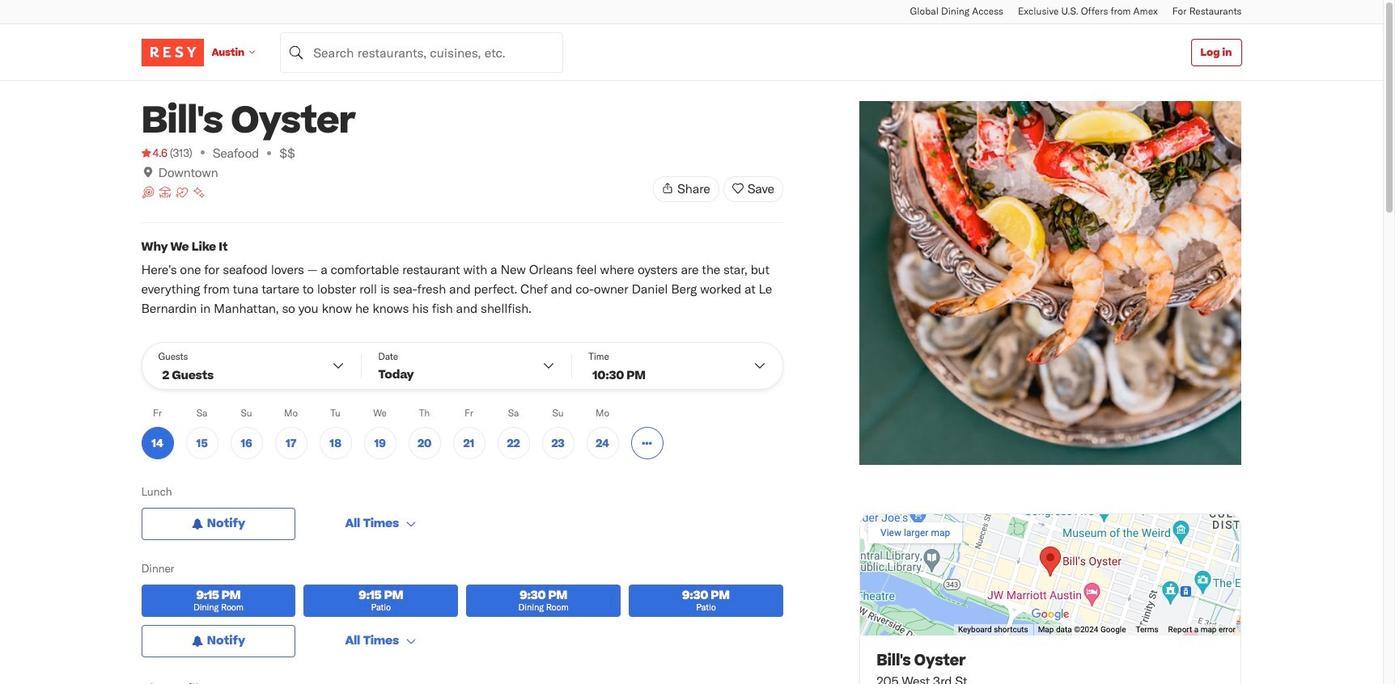 Task type: locate. For each thing, give the bounding box(es) containing it.
None field
[[280, 32, 564, 72]]

Search restaurants, cuisines, etc. text field
[[280, 32, 564, 72]]



Task type: describe. For each thing, give the bounding box(es) containing it.
4.6 out of 5 stars image
[[141, 145, 167, 161]]



